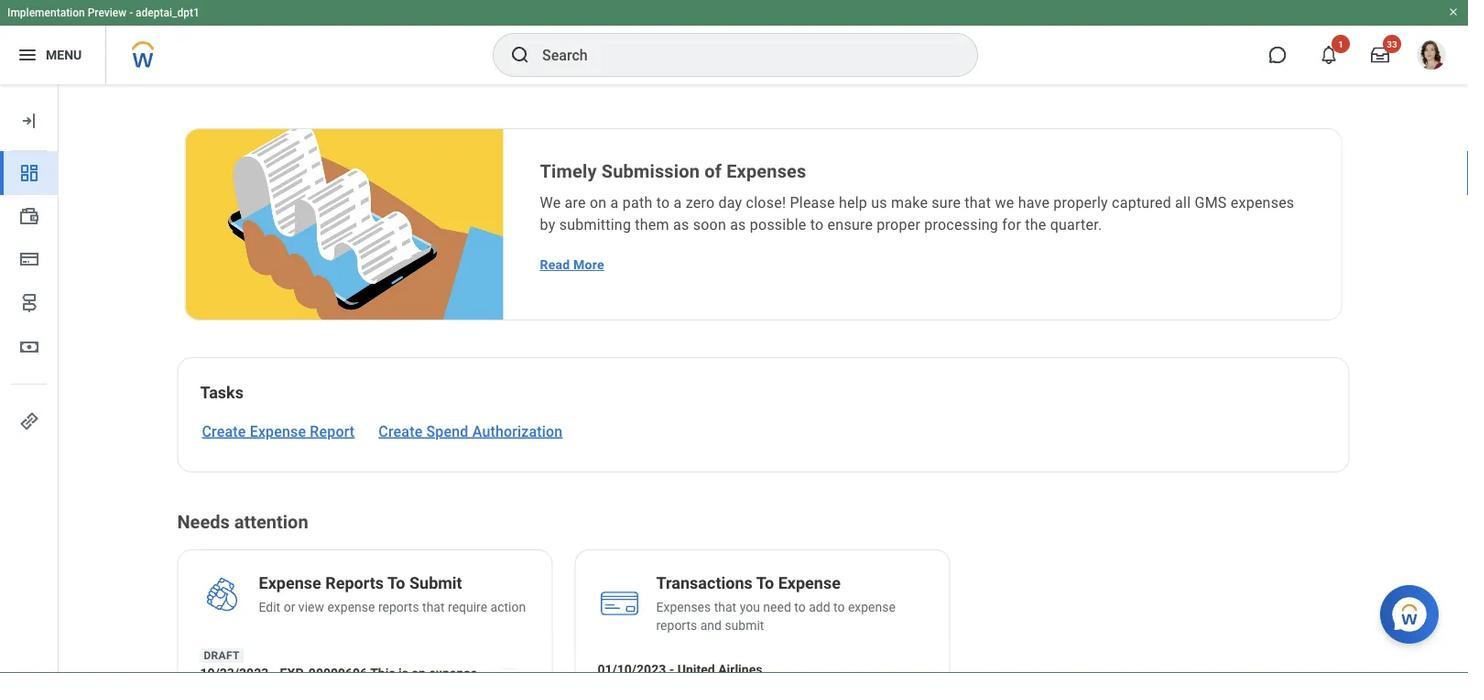 Task type: describe. For each thing, give the bounding box(es) containing it.
Search Workday  search field
[[542, 35, 940, 75]]

implementation preview -   adeptai_dpt1
[[7, 6, 200, 19]]

preview
[[88, 6, 127, 19]]

needs attention
[[177, 511, 308, 533]]

1 button
[[1309, 35, 1350, 75]]

credit card image
[[18, 248, 40, 270]]

please
[[790, 194, 835, 211]]

create spend authorization link
[[377, 420, 565, 442]]

day
[[719, 194, 742, 211]]

help
[[839, 194, 867, 211]]

view
[[298, 599, 324, 615]]

justify image
[[16, 44, 38, 66]]

implementation
[[7, 6, 85, 19]]

are
[[565, 194, 586, 211]]

expense inside transactions to expense expenses that you need to add to expense reports and submit
[[848, 599, 896, 615]]

submission
[[602, 160, 700, 182]]

you
[[740, 599, 760, 615]]

2 as from the left
[[730, 216, 746, 233]]

them
[[635, 216, 669, 233]]

1 a from the left
[[611, 194, 619, 211]]

transformation import image
[[18, 110, 40, 132]]

and
[[700, 618, 722, 633]]

tasks
[[200, 383, 244, 403]]

expense inside the expense reports to submit edit or view expense reports that require action
[[259, 574, 321, 593]]

reports
[[325, 574, 384, 593]]

authorization
[[472, 423, 563, 440]]

proper
[[877, 216, 921, 233]]

soon
[[693, 216, 726, 233]]

menu button
[[0, 26, 106, 84]]

timeline milestone image
[[18, 292, 40, 314]]

transactions to expense element
[[656, 572, 841, 598]]

10/23/2023 - exp-00009606 this is an expense report for a meeting with drury laurent on 10/23/23 element
[[200, 664, 530, 673]]

report
[[310, 423, 355, 440]]

spend
[[426, 423, 469, 440]]

make
[[891, 194, 928, 211]]

attention
[[234, 511, 308, 533]]

by
[[540, 216, 555, 233]]

that inside the expense reports to submit edit or view expense reports that require action
[[422, 599, 445, 615]]

reports inside the expense reports to submit edit or view expense reports that require action
[[378, 599, 419, 615]]

navigation pane region
[[0, 84, 59, 673]]

adeptai_dpt1
[[136, 6, 200, 19]]

dollar image
[[18, 336, 40, 358]]

edit or view expense reports that require action element
[[259, 598, 526, 616]]

to inside transactions to expense expenses that you need to add to expense reports and submit
[[756, 574, 774, 593]]

1 as from the left
[[673, 216, 689, 233]]

task pay image
[[18, 206, 40, 228]]

expenses for transactions to expense expenses that you need to add to expense reports and submit
[[656, 599, 711, 615]]

that inside transactions to expense expenses that you need to add to expense reports and submit
[[714, 599, 737, 615]]

for
[[1002, 216, 1021, 233]]

we
[[995, 194, 1014, 211]]

read
[[540, 257, 570, 272]]

close environment banner image
[[1448, 6, 1459, 17]]

possible
[[750, 216, 807, 233]]

search image
[[509, 44, 531, 66]]

properly
[[1054, 194, 1108, 211]]

edit
[[259, 599, 280, 615]]

close!
[[746, 194, 786, 211]]

gms
[[1195, 194, 1227, 211]]

needs
[[177, 511, 230, 533]]

draft
[[204, 649, 240, 662]]

we are on a path to a zero day close! please help us make sure that we have properly captured all gms expenses by submitting them as soon as possible to ensure proper processing for the quarter.
[[540, 194, 1295, 233]]

action
[[491, 599, 526, 615]]

inbox large image
[[1371, 46, 1389, 64]]

read more
[[540, 257, 604, 272]]



Task type: vqa. For each thing, say whether or not it's contained in the screenshot.
Expenses to the top
yes



Task type: locate. For each thing, give the bounding box(es) containing it.
create for create expense report
[[202, 423, 246, 440]]

reports left and
[[656, 618, 697, 633]]

submit
[[409, 574, 462, 593]]

list containing create expense report
[[178, 406, 1327, 442]]

expenses that you need to add to expense reports and submit element
[[656, 598, 927, 635]]

timely submission of expenses
[[540, 160, 806, 182]]

0 horizontal spatial as
[[673, 216, 689, 233]]

1 horizontal spatial to
[[756, 574, 774, 593]]

related actions image
[[501, 668, 513, 673]]

expense reports to submit edit or view expense reports that require action
[[259, 574, 526, 615]]

to inside the expense reports to submit edit or view expense reports that require action
[[387, 574, 405, 593]]

to up edit or view expense reports that require action element
[[387, 574, 405, 593]]

of
[[705, 160, 722, 182]]

expense up or
[[259, 574, 321, 593]]

notifications large image
[[1320, 46, 1338, 64]]

to left add
[[794, 599, 806, 615]]

read more button
[[533, 246, 612, 283]]

ensure
[[828, 216, 873, 233]]

expense inside transactions to expense expenses that you need to add to expense reports and submit
[[778, 574, 841, 593]]

more
[[573, 257, 604, 272]]

that left we
[[965, 194, 991, 211]]

sure
[[932, 194, 961, 211]]

expense up add
[[778, 574, 841, 593]]

add
[[809, 599, 830, 615]]

zero
[[686, 194, 715, 211]]

that inside we are on a path to a zero day close! please help us make sure that we have properly captured all gms expenses by submitting them as soon as possible to ensure proper processing for the quarter.
[[965, 194, 991, 211]]

timely
[[540, 160, 597, 182]]

all
[[1175, 194, 1191, 211]]

menu banner
[[0, 0, 1468, 84]]

a
[[611, 194, 619, 211], [674, 194, 682, 211]]

expenses down transactions
[[656, 599, 711, 615]]

1 to from the left
[[387, 574, 405, 593]]

to
[[656, 194, 670, 211], [810, 216, 824, 233], [794, 599, 806, 615], [834, 599, 845, 615]]

1 horizontal spatial expenses
[[726, 160, 806, 182]]

path
[[623, 194, 653, 211]]

2 a from the left
[[674, 194, 682, 211]]

expense right add
[[848, 599, 896, 615]]

1 vertical spatial reports
[[656, 618, 697, 633]]

us
[[871, 194, 887, 211]]

create left "spend"
[[379, 423, 423, 440]]

0 horizontal spatial expense
[[327, 599, 375, 615]]

to
[[387, 574, 405, 593], [756, 574, 774, 593]]

the
[[1025, 216, 1046, 233]]

expenses for timely submission of expenses
[[726, 160, 806, 182]]

captured
[[1112, 194, 1171, 211]]

have
[[1018, 194, 1050, 211]]

1 horizontal spatial expense
[[848, 599, 896, 615]]

1
[[1338, 38, 1344, 49]]

create expense report link
[[200, 420, 357, 442]]

submit
[[725, 618, 764, 633]]

quarter.
[[1050, 216, 1102, 233]]

1 vertical spatial expenses
[[656, 599, 711, 615]]

expenses
[[1231, 194, 1295, 211]]

reports inside transactions to expense expenses that you need to add to expense reports and submit
[[656, 618, 697, 633]]

to up need
[[756, 574, 774, 593]]

create for create spend authorization
[[379, 423, 423, 440]]

expenses inside transactions to expense expenses that you need to add to expense reports and submit
[[656, 599, 711, 615]]

as down day
[[730, 216, 746, 233]]

0 horizontal spatial expenses
[[656, 599, 711, 615]]

create spend authorization
[[379, 423, 563, 440]]

0 horizontal spatial that
[[422, 599, 445, 615]]

to right add
[[834, 599, 845, 615]]

to down the please
[[810, 216, 824, 233]]

list
[[178, 406, 1327, 442]]

create down tasks at the left bottom
[[202, 423, 246, 440]]

transactions to expense expenses that you need to add to expense reports and submit
[[656, 574, 896, 633]]

1 horizontal spatial reports
[[656, 618, 697, 633]]

expense inside the expense reports to submit edit or view expense reports that require action
[[327, 599, 375, 615]]

reports down expense reports to submit element
[[378, 599, 419, 615]]

1 create from the left
[[202, 423, 246, 440]]

33
[[1387, 38, 1397, 49]]

0 horizontal spatial a
[[611, 194, 619, 211]]

1 expense from the left
[[327, 599, 375, 615]]

0 vertical spatial reports
[[378, 599, 419, 615]]

as left soon
[[673, 216, 689, 233]]

0 horizontal spatial create
[[202, 423, 246, 440]]

1 horizontal spatial that
[[714, 599, 737, 615]]

submitting
[[559, 216, 631, 233]]

reports
[[378, 599, 419, 615], [656, 618, 697, 633]]

1 horizontal spatial as
[[730, 216, 746, 233]]

as
[[673, 216, 689, 233], [730, 216, 746, 233]]

2 expense from the left
[[848, 599, 896, 615]]

1 horizontal spatial create
[[379, 423, 423, 440]]

expenses
[[726, 160, 806, 182], [656, 599, 711, 615]]

draft button
[[178, 635, 552, 673]]

expense
[[327, 599, 375, 615], [848, 599, 896, 615]]

to up "them"
[[656, 194, 670, 211]]

2 horizontal spatial that
[[965, 194, 991, 211]]

-
[[129, 6, 133, 19]]

create
[[202, 423, 246, 440], [379, 423, 423, 440]]

2 to from the left
[[756, 574, 774, 593]]

expenses up close!
[[726, 160, 806, 182]]

0 vertical spatial expenses
[[726, 160, 806, 182]]

that
[[965, 194, 991, 211], [422, 599, 445, 615], [714, 599, 737, 615]]

profile logan mcneil image
[[1417, 40, 1446, 73]]

dashboard image
[[18, 162, 40, 184]]

transactions
[[656, 574, 753, 593]]

menu
[[46, 47, 82, 62]]

create expense report
[[202, 423, 355, 440]]

0 horizontal spatial reports
[[378, 599, 419, 615]]

timely submission of expenses element
[[540, 158, 1305, 184]]

expense reports to submit element
[[259, 572, 462, 598]]

33 button
[[1360, 35, 1401, 75]]

link image
[[18, 410, 40, 432]]

we
[[540, 194, 561, 211]]

1 horizontal spatial a
[[674, 194, 682, 211]]

a right on
[[611, 194, 619, 211]]

on
[[590, 194, 607, 211]]

require
[[448, 599, 487, 615]]

expense
[[250, 423, 306, 440], [259, 574, 321, 593], [778, 574, 841, 593]]

2 create from the left
[[379, 423, 423, 440]]

processing
[[924, 216, 998, 233]]

that up and
[[714, 599, 737, 615]]

expense left report
[[250, 423, 306, 440]]

a left zero
[[674, 194, 682, 211]]

or
[[284, 599, 295, 615]]

that down submit
[[422, 599, 445, 615]]

0 horizontal spatial to
[[387, 574, 405, 593]]

need
[[763, 599, 791, 615]]

expense down expense reports to submit element
[[327, 599, 375, 615]]



